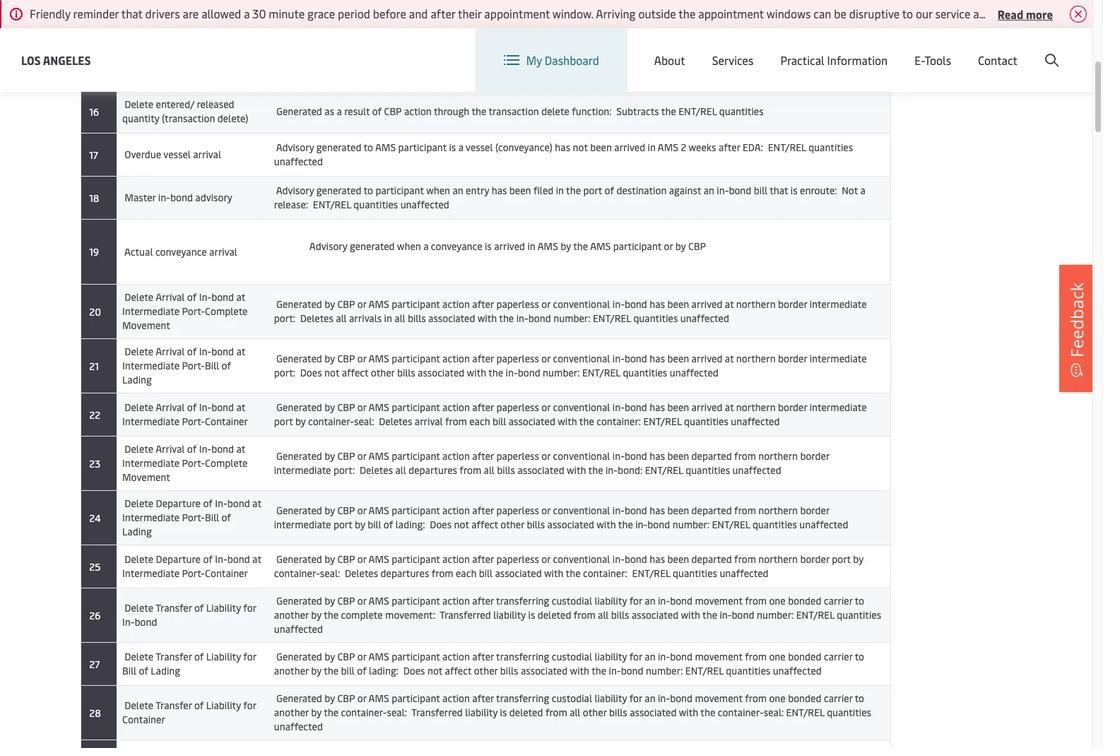 Task type: vqa. For each thing, say whether or not it's contained in the screenshot.


Task type: locate. For each thing, give the bounding box(es) containing it.
action inside generated by cbp or ams participant action after transferring custodial liability for an in‑bond movement from one bonded carrier to another by the complete movement:  transferred liability is deleted from all bills associated with the in‑bond number: ent/rel quantities unaffected
[[443, 595, 470, 608]]

custodial for bills
[[552, 651, 593, 664]]

3 intermediate from the top
[[122, 415, 180, 429]]

movement for 20
[[122, 319, 170, 332]]

northern for generated by cbp or ams participant action after paperless or conventional in‑bond has been departed from northern border intermediate port:  deletes all departures from all bills associated with the in‑bond: ent/rel quantities unaffected
[[759, 450, 798, 463]]

1 vertical spatial that
[[770, 184, 789, 197]]

1 vertical spatial transfer
[[156, 651, 192, 664]]

intermediate right '22'
[[122, 415, 180, 429]]

ams for generated by cbp or ams participant action after transferring custodial liability for an in‑bond movement from one bonded carrier to another by the container‑seal:  transferred liability is deleted from all other bills associated with the container‑seal: ent/rel quantities unaffected
[[369, 692, 389, 706]]

4 arrival from the top
[[156, 443, 185, 456]]

(transaction down drivers
[[122, 25, 176, 39]]

intermediate for 22
[[122, 415, 180, 429]]

8 generated from the top
[[277, 504, 322, 518]]

1 liability from the top
[[206, 602, 241, 615]]

1 vertical spatial subtracts
[[617, 62, 660, 75]]

overdue
[[125, 148, 161, 161]]

when inside advisory generated to participant when an entry has been filed in the port of destination against an in‑bond bill that is enroute:  not a release:  ent/rel quantities unaffected
[[426, 184, 450, 197]]

los angeles
[[21, 52, 91, 68]]

(transaction down "entered/"
[[162, 112, 215, 125]]

through right before in the top left of the page
[[434, 18, 470, 32]]

ams for generated by cbp or ams participant action after paperless or conventional in‑bond has been arrived at northern border intermediate port by container‑seal:  deletes arrival from each bill associated with the container: ent/rel quantities unaffected
[[369, 401, 389, 414]]

an inside the generated by cbp or ams participant action after transferring custodial liability for an in‑bond movement from one bonded carrier to another by the container‑seal:  transferred liability is deleted from all other bills associated with the container‑seal: ent/rel quantities unaffected
[[645, 692, 656, 706]]

not
[[573, 141, 588, 154], [325, 366, 340, 380], [454, 518, 469, 532], [428, 665, 443, 678]]

conventional down generated by cbp or ams participant action after paperless or conventional in‑bond has been departed from northern border intermediate port by bill of lading:  does not affect other bills associated with the in‑bond number: ent/rel quantities unaffected in the bottom of the page
[[553, 553, 610, 566]]

tools
[[925, 52, 952, 68]]

1 vertical spatial when
[[397, 240, 421, 253]]

liability for delete transfer of liability for in‑bond
[[206, 602, 241, 615]]

action for generated by cbp or ams participant action after paperless or conventional in‑bond has been departed from northern border intermediate port:  deletes all departures from all bills associated with the in‑bond: ent/rel quantities unaffected
[[443, 450, 470, 463]]

advisory for advisory generated when a conveyance is arrived in ams by the ams participant or by cbp
[[310, 240, 348, 253]]

conventional down generated by cbp or ams participant action after paperless or conventional in‑bond has been arrived at northern border intermediate port:  deletes all arrivals in all bills associated with the in‑bond number: ent/rel quantities unaffected
[[553, 352, 610, 366]]

quantities inside generated by cbp or ams participant action after paperless or conventional in‑bond has been arrived at northern border intermediate port:  does not affect other bills associated with the in‑bond number: ent/rel quantities unaffected
[[623, 366, 668, 380]]

participant for generated by cbp or ams participant action after paperless or conventional in‑bond has been departed from northern border intermediate port by bill of lading:  does not affect other bills associated with the in‑bond number: ent/rel quantities unaffected
[[392, 504, 440, 518]]

conveyance
[[431, 240, 483, 253], [155, 245, 207, 258]]

3 one from the top
[[770, 692, 786, 706]]

arrivals
[[349, 312, 382, 325]]

generated for participant
[[317, 184, 362, 197]]

a
[[244, 6, 250, 21], [337, 18, 342, 32], [337, 62, 342, 75], [337, 105, 342, 118], [459, 141, 464, 154], [861, 184, 866, 197], [424, 240, 429, 253]]

delete for rel
[[542, 62, 570, 75]]

generated for generated by cbp or ams participant action after transferring custodial liability for an in‑bond movement from one bonded carrier to another by the container‑seal:  transferred liability is deleted from all other bills associated with the container‑seal: ent/rel quantities unaffected
[[277, 692, 322, 706]]

bill inside generated by cbp or ams participant action after paperless or conventional in‑bond has been departed from northern border port by container‑seal:  deletes departures from each bill associated with the container:  ent/rel quantities unaffected
[[479, 567, 493, 581]]

port‑complete down delete arrival of in‑bond at intermediate port‑container
[[182, 457, 248, 470]]

ent/rel inside generated by cbp or ams participant action after transferring custodial liability for an in‑bond movement from one bonded carrier to another by the bill of lading:  does not affect other bills associated with the in‑bond number: ent/rel quantities unaffected
[[686, 665, 724, 678]]

or inside generated by cbp or ams participant action after transferring custodial liability for an in‑bond movement from one bonded carrier to another by the bill of lading:  does not affect other bills associated with the in‑bond number: ent/rel quantities unaffected
[[358, 651, 367, 664]]

2 arrival from the top
[[156, 345, 185, 359]]

4 generated from the top
[[277, 298, 322, 311]]

2 port‑container from the top
[[182, 567, 248, 581]]

delete arrival of in‑bond at intermediate port‑complete movement
[[122, 291, 248, 332], [122, 443, 248, 484]]

transferring down generated by cbp or ams participant action after transferring custodial liability for an in‑bond movement from one bonded carrier to another by the complete movement:  transferred liability is deleted from all bills associated with the in‑bond number: ent/rel quantities unaffected
[[496, 651, 550, 664]]

21
[[87, 360, 99, 373]]

port‑container
[[182, 415, 248, 429], [182, 567, 248, 581]]

my dashboard button
[[504, 28, 599, 92]]

not inside generated by cbp or ams participant action after transferring custodial liability for an in‑bond movement from one bonded carrier to another by the bill of lading:  does not affect other bills associated with the in‑bond number: ent/rel quantities unaffected
[[428, 665, 443, 678]]

ams for generated by cbp or ams participant action after paperless or conventional in‑bond has been departed from northern border intermediate port by bill of lading:  does not affect other bills associated with the in‑bond number: ent/rel quantities unaffected
[[369, 504, 389, 518]]

1 vertical spatial advisory
[[276, 184, 314, 197]]

or
[[664, 240, 673, 253], [358, 298, 367, 311], [542, 298, 551, 311], [358, 352, 367, 366], [542, 352, 551, 366], [358, 401, 367, 414], [542, 401, 551, 414], [358, 450, 367, 463], [542, 450, 551, 463], [358, 504, 367, 518], [542, 504, 551, 518], [358, 553, 367, 566], [542, 553, 551, 566], [358, 595, 367, 608], [358, 651, 367, 664], [358, 692, 367, 706]]

1 vertical spatial delete arrival of in‑bond at intermediate port‑complete movement
[[122, 443, 248, 484]]

in‑bond
[[199, 291, 234, 304], [199, 345, 234, 359], [199, 401, 234, 414], [199, 443, 234, 456], [215, 497, 250, 511], [215, 553, 250, 566], [122, 616, 157, 629]]

1 vertical spatial port‑container
[[182, 567, 248, 581]]

departure up delete departure of in‑bond at intermediate port‑container in the left bottom of the page
[[156, 497, 201, 511]]

arrival down delete arrival of in‑bond at intermediate port‑container
[[156, 443, 185, 456]]

1 vertical spatial departures
[[381, 567, 429, 581]]

transfer inside delete transfer of liability for bill of lading
[[156, 651, 192, 664]]

generated inside generated by cbp or ams participant action after paperless or conventional in‑bond has been departed from northern border port by container‑seal:  deletes departures from each bill associated with the container:  ent/rel quantities unaffected
[[277, 553, 322, 566]]

2 vertical spatial departed
[[692, 553, 732, 566]]

2 vertical spatial transferring
[[496, 692, 550, 706]]

liability down delete transfer of liability for bill of lading
[[206, 699, 241, 713]]

one for in‑bond
[[770, 595, 786, 608]]

0 vertical spatial lading
[[122, 373, 152, 387]]

delete for 23
[[125, 443, 154, 456]]

0 vertical spatial liability
[[206, 602, 241, 615]]

at for generated by cbp or ams participant action after paperless or conventional in‑bond has been arrived at northern border intermediate port:  does not affect other bills associated with the in‑bond number: ent/rel quantities unaffected
[[237, 345, 245, 359]]

departed for unaffected
[[692, 450, 732, 463]]

deletes inside generated by cbp or ams participant action after paperless or conventional in‑bond has been arrived at northern border intermediate port by container‑seal:  deletes arrival from each bill associated with the container: ent/rel quantities unaffected
[[379, 415, 413, 429]]

1 vertical spatial generated
[[317, 184, 362, 197]]

arrival inside delete arrival of in‑bond at intermediate port‑bill of lading
[[156, 345, 185, 359]]

port‑container up delete transfer of liability for in‑bond
[[182, 567, 248, 581]]

2 vertical spatial does
[[403, 665, 425, 678]]

from
[[445, 415, 467, 429], [735, 450, 757, 463], [460, 464, 482, 477], [735, 504, 757, 518], [735, 553, 757, 566], [432, 567, 454, 581], [745, 595, 767, 608], [574, 609, 596, 622], [745, 651, 767, 664], [745, 692, 767, 706], [546, 706, 568, 720]]

intermediate right 23
[[122, 457, 180, 470]]

action inside generated by cbp or ams participant action after paperless or conventional in‑bond has been departed from northern border intermediate port:  deletes all departures from all bills associated with the in‑bond: ent/rel quantities unaffected
[[443, 450, 470, 463]]

delete for 20
[[125, 291, 154, 304]]

generated for generated by cbp or ams participant action after paperless or conventional in‑bond has been departed from northern border intermediate port by bill of lading:  does not affect other bills associated with the in‑bond number: ent/rel quantities unaffected
[[277, 504, 322, 518]]

port‑container for arrival
[[182, 415, 248, 429]]

1 appointment from the left
[[485, 6, 550, 21]]

movement for container‑seal:
[[695, 692, 743, 706]]

windows
[[767, 6, 811, 21]]

2 vertical spatial arrival
[[415, 415, 443, 429]]

conventional inside generated by cbp or ams participant action after paperless or conventional in‑bond has been departed from northern border intermediate port by bill of lading:  does not affect other bills associated with the in‑bond number: ent/rel quantities unaffected
[[553, 504, 610, 518]]

1 carrier from the top
[[824, 595, 853, 608]]

2 bonded from the top
[[789, 651, 822, 664]]

1 as from the top
[[325, 18, 335, 32]]

3 through from the top
[[434, 105, 470, 118]]

2 movement from the top
[[695, 651, 743, 664]]

transaction for ent/rel
[[489, 105, 539, 118]]

transferring down generated by cbp or ams participant action after transferring custodial liability for an in‑bond movement from one bonded carrier to another by the bill of lading:  does not affect other bills associated with the in‑bond number: ent/rel quantities unaffected
[[496, 692, 550, 706]]

5 conventional from the top
[[553, 504, 610, 518]]

1 another from the top
[[274, 609, 309, 622]]

1 vertical spatial affect
[[472, 518, 498, 532]]

overdue vessel arrival
[[122, 148, 221, 161]]

in right arrivals
[[384, 312, 392, 325]]

quantity up the overdue
[[122, 112, 159, 125]]

generated as a result of cbp action through the transaction delete function:  subtracts the ent quantity
[[274, 18, 736, 32]]

actual conveyance arrival
[[122, 245, 237, 258]]

action for generated by cbp or ams participant action after transferring custodial liability for an in‑bond movement from one bonded carrier to another by the container‑seal:  transferred liability is deleted from all other bills associated with the container‑seal: ent/rel quantities unaffected
[[443, 692, 470, 706]]

1 horizontal spatial appointment
[[699, 6, 764, 21]]

subtracts down about dropdown button
[[617, 105, 660, 118]]

1 departure from the top
[[156, 497, 201, 511]]

appointment right their
[[485, 6, 550, 21]]

0 horizontal spatial appointment
[[485, 6, 550, 21]]

conveyance down entry
[[431, 240, 483, 253]]

another inside the generated by cbp or ams participant action after transferring custodial liability for an in‑bond movement from one bonded carrier to another by the container‑seal:  transferred liability is deleted from all other bills associated with the container‑seal: ent/rel quantities unaffected
[[274, 706, 309, 720]]

1 vertical spatial departed
[[692, 504, 732, 518]]

their
[[458, 6, 482, 21]]

3 generated from the top
[[277, 105, 322, 118]]

action inside generated by cbp or ams participant action after paperless or conventional in‑bond has been departed from northern border port by container‑seal:  deletes departures from each bill associated with the container:  ent/rel quantities unaffected
[[443, 553, 470, 566]]

departures for all
[[409, 464, 457, 477]]

3 arrival from the top
[[156, 401, 185, 414]]

0 horizontal spatial vessel
[[164, 148, 191, 161]]

0 vertical spatial does
[[300, 366, 322, 380]]

3 custodial from the top
[[552, 692, 593, 706]]

border for generated by cbp or ams participant action after paperless or conventional in‑bond has been departed from northern border port by container‑seal:  deletes departures from each bill associated with the container:  ent/rel quantities unaffected
[[801, 553, 830, 566]]

arrival
[[193, 148, 221, 161], [209, 245, 237, 258], [415, 415, 443, 429]]

3 paperless from the top
[[497, 401, 539, 414]]

generated by cbp or ams participant action after paperless or conventional in‑bond has been arrived at northern border intermediate port by container‑seal:  deletes arrival from each bill associated with the container: ent/rel quantities unaffected
[[274, 401, 867, 429]]

bills inside generated by cbp or ams participant action after transferring custodial liability for an in‑bond movement from one bonded carrier to another by the complete movement:  transferred liability is deleted from all bills associated with the in‑bond number: ent/rel quantities unaffected
[[611, 609, 630, 622]]

in‑bond:
[[606, 464, 643, 477]]

transfer up "container"
[[156, 699, 192, 713]]

number: inside generated by cbp or ams participant action after transferring custodial liability for an in‑bond movement from one bonded carrier to another by the complete movement:  transferred liability is deleted from all bills associated with the in‑bond number: ent/rel quantities unaffected
[[757, 609, 794, 622]]

unaffected inside generated by cbp or ams participant action after paperless or conventional in‑bond has been arrived at northern border intermediate port:  does not affect other bills associated with the in‑bond number: ent/rel quantities unaffected
[[670, 366, 719, 380]]

2 vertical spatial lading
[[151, 665, 180, 678]]

action inside generated by cbp or ams participant action after paperless or conventional in‑bond has been arrived at northern border intermediate port:  does not affect other bills associated with the in‑bond number: ent/rel quantities unaffected
[[443, 352, 470, 366]]

angeles
[[43, 52, 91, 68]]

2 vertical spatial affect
[[445, 665, 472, 678]]

been for the
[[668, 401, 690, 414]]

2 movement from the top
[[122, 471, 170, 484]]

associated
[[429, 312, 475, 325], [418, 366, 465, 380], [509, 415, 556, 429], [518, 464, 565, 477], [548, 518, 595, 532], [495, 567, 542, 581], [632, 609, 679, 622], [521, 665, 568, 678], [630, 706, 677, 720]]

transferring for deleted
[[496, 595, 550, 608]]

conventional for ent/rel
[[553, 553, 610, 566]]

1 result from the top
[[344, 18, 370, 32]]

0 vertical spatial arrival
[[193, 148, 221, 161]]

1 delete from the top
[[542, 18, 570, 32]]

0 vertical spatial another
[[274, 609, 309, 622]]

0 vertical spatial (transaction
[[122, 25, 176, 39]]

the inside generated by cbp or ams participant action after paperless or conventional in‑bond has been arrived at northern border intermediate port:  does not affect other bills associated with the in‑bond number: ent/rel quantities unaffected
[[489, 366, 504, 380]]

disruptive
[[850, 6, 900, 21]]

action inside generated by cbp or ams participant action after paperless or conventional in‑bond has been arrived at northern border intermediate port by container‑seal:  deletes arrival from each bill associated with the container: ent/rel quantities unaffected
[[443, 401, 470, 414]]

2 vertical spatial subtracts
[[617, 105, 660, 118]]

port‑bill inside delete arrival of in‑bond at intermediate port‑bill of lading
[[182, 359, 219, 373]]

1 vertical spatial transferred
[[412, 706, 463, 720]]

delete) down are
[[178, 25, 209, 39]]

and right before in the top left of the page
[[409, 6, 428, 21]]

transaction up my
[[489, 18, 539, 32]]

1 vertical spatial through
[[434, 62, 470, 75]]

0 vertical spatial custodial
[[552, 595, 593, 608]]

participant inside generated by cbp or ams participant action after paperless or conventional in‑bond has been departed from northern border intermediate port by bill of lading:  does not affect other bills associated with the in‑bond number: ent/rel quantities unaffected
[[392, 504, 440, 518]]

intermediate up delete transfer of liability for in‑bond
[[122, 567, 180, 581]]

0 horizontal spatial delete)
[[178, 25, 209, 39]]

result for generated as a result of cbp action through the transaction delete function:  subtracts the rel quantity
[[344, 62, 370, 75]]

delete for 28
[[125, 699, 154, 713]]

has for associated
[[650, 504, 665, 518]]

conventional down generated by cbp or ams participant action after paperless or conventional in‑bond has been departed from northern border intermediate port:  deletes all departures from all bills associated with the in‑bond: ent/rel quantities unaffected
[[553, 504, 610, 518]]

conventional for the
[[553, 401, 610, 414]]

0 vertical spatial delete arrival of in‑bond at intermediate port‑complete movement
[[122, 291, 248, 332]]

2 result from the top
[[344, 62, 370, 75]]

1 vertical spatial delete)
[[218, 112, 249, 125]]

1 one from the top
[[770, 595, 786, 608]]

delete) inside delete entered/ released quantity (transaction delete)
[[218, 112, 249, 125]]

practical information button
[[781, 28, 888, 92]]

vessel up entry
[[466, 141, 493, 154]]

2 vertical spatial result
[[344, 105, 370, 118]]

0 vertical spatial departures
[[409, 464, 457, 477]]

4 intermediate from the top
[[122, 457, 180, 470]]

11 delete from the top
[[125, 699, 154, 713]]

1 custodial from the top
[[552, 595, 593, 608]]

1 vertical spatial arrival
[[209, 245, 237, 258]]

transferring down generated by cbp or ams participant action after paperless or conventional in‑bond has been departed from northern border port by container‑seal:  deletes departures from each bill associated with the container:  ent/rel quantities unaffected
[[496, 595, 550, 608]]

lading for delete arrival of in‑bond at intermediate port‑bill of lading
[[122, 373, 152, 387]]

deleted down generated by cbp or ams participant action after transferring custodial liability for an in‑bond movement from one bonded carrier to another by the bill of lading:  does not affect other bills associated with the in‑bond number: ent/rel quantities unaffected
[[510, 706, 543, 720]]

conventional down generated by cbp or ams participant action after paperless or conventional in‑bond has been arrived at northern border intermediate port by container‑seal:  deletes arrival from each bill associated with the container: ent/rel quantities unaffected
[[553, 450, 610, 463]]

after for all
[[473, 692, 494, 706]]

generated for generated by cbp or ams participant action after paperless or conventional in‑bond has been arrived at northern border intermediate port:  does not affect other bills associated with the in‑bond number: ent/rel quantities unaffected
[[277, 352, 322, 366]]

delete for 27
[[125, 651, 154, 664]]

ams inside generated by cbp or ams participant action after paperless or conventional in‑bond has been arrived at northern border intermediate port:  deletes all arrivals in all bills associated with the in‑bond number: ent/rel quantities unaffected
[[369, 298, 389, 311]]

3 result from the top
[[344, 105, 370, 118]]

each inside generated by cbp or ams participant action after paperless or conventional in‑bond has been departed from northern border port by container‑seal:  deletes departures from each bill associated with the container:  ent/rel quantities unaffected
[[456, 567, 477, 581]]

2 transfer from the top
[[156, 651, 192, 664]]

delete arrival of in‑bond at intermediate port‑complete movement down delete arrival of in‑bond at intermediate port‑container
[[122, 443, 248, 484]]

conventional for in‑bond:
[[553, 450, 610, 463]]

0 vertical spatial subtracts
[[617, 18, 660, 32]]

unaffected inside generated by cbp or ams participant action after transferring custodial liability for an in‑bond movement from one bonded carrier to another by the bill of lading:  does not affect other bills associated with the in‑bond number: ent/rel quantities unaffected
[[773, 665, 822, 678]]

4 delete from the top
[[125, 345, 154, 359]]

ent/rel
[[679, 105, 717, 118], [768, 141, 807, 154], [313, 198, 351, 211], [593, 312, 632, 325], [583, 366, 621, 380], [644, 415, 682, 429], [645, 464, 684, 477], [712, 518, 751, 532], [633, 567, 671, 581], [797, 609, 835, 622], [686, 665, 724, 678], [787, 706, 825, 720]]

1 transferring from the top
[[496, 595, 550, 608]]

paperless for number:
[[497, 352, 539, 366]]

2 another from the top
[[274, 665, 309, 678]]

conventional inside generated by cbp or ams participant action after paperless or conventional in‑bond has been arrived at northern border intermediate port:  does not affect other bills associated with the in‑bond number: ent/rel quantities unaffected
[[553, 352, 610, 366]]

released
[[197, 98, 234, 111]]

paperless inside generated by cbp or ams participant action after paperless or conventional in‑bond has been arrived at northern border intermediate port by container‑seal:  deletes arrival from each bill associated with the container: ent/rel quantities unaffected
[[497, 401, 539, 414]]

generated as a result of cbp action through the transaction delete function:  subtracts the rel quantity
[[274, 62, 735, 75]]

custodial down generated by cbp or ams participant action after transferring custodial liability for an in‑bond movement from one bonded carrier to another by the bill of lading:  does not affect other bills associated with the in‑bond number: ent/rel quantities unaffected
[[552, 692, 593, 706]]

transaction up generated as a result of cbp action through the transaction delete function:  subtracts the ent/rel quantities
[[489, 62, 539, 75]]

5 paperless from the top
[[497, 504, 539, 518]]

2 transaction from the top
[[489, 62, 539, 75]]

los angeles link
[[21, 51, 91, 69]]

6 intermediate from the top
[[122, 567, 180, 581]]

cbp inside generated by cbp or ams participant action after paperless or conventional in‑bond has been arrived at northern border intermediate port:  does not affect other bills associated with the in‑bond number: ent/rel quantities unaffected
[[338, 352, 355, 366]]

delete inside delete transfer of liability for bill of lading
[[125, 651, 154, 664]]

departed for in‑bond
[[692, 504, 732, 518]]

conventional for in‑bond
[[553, 298, 610, 311]]

port‑bill up delete departure of in‑bond at intermediate port‑container in the left bottom of the page
[[182, 511, 219, 525]]

border inside generated by cbp or ams participant action after paperless or conventional in‑bond has been departed from northern border port by container‑seal:  deletes departures from each bill associated with the container:  ent/rel quantities unaffected
[[801, 553, 830, 566]]

2 delete arrival of in‑bond at intermediate port‑complete movement from the top
[[122, 443, 248, 484]]

ams
[[375, 141, 396, 154], [658, 141, 679, 154], [538, 240, 559, 253], [591, 240, 611, 253], [369, 298, 389, 311], [369, 352, 389, 366], [369, 401, 389, 414], [369, 450, 389, 463], [369, 504, 389, 518], [369, 553, 389, 566], [369, 595, 389, 608], [369, 651, 389, 664], [369, 692, 389, 706]]

0 vertical spatial port‑complete
[[182, 305, 248, 318]]

2 conventional from the top
[[553, 352, 610, 366]]

2 transferring from the top
[[496, 651, 550, 664]]

entered/
[[156, 98, 194, 111]]

3 bonded from the top
[[789, 692, 822, 706]]

2 vertical spatial transfer
[[156, 699, 192, 713]]

transfer for container
[[156, 699, 192, 713]]

0 vertical spatial deleted
[[538, 609, 572, 622]]

port inside advisory generated to participant when an entry has been filed in the port of destination against an in‑bond bill that is enroute:  not a release:  ent/rel quantities unaffected
[[584, 184, 603, 197]]

1 vertical spatial result
[[344, 62, 370, 75]]

generated by cbp or ams participant action after transferring custodial liability for an in‑bond movement from one bonded carrier to another by the complete movement:  transferred liability is deleted from all bills associated with the in‑bond number: ent/rel quantities unaffected
[[274, 595, 882, 636]]

2 vertical spatial generated
[[350, 240, 395, 253]]

intermediate right 21
[[122, 359, 180, 373]]

0 vertical spatial transferring
[[496, 595, 550, 608]]

participant inside advisory generated to ams participant is a vessel (conveyance) has not been arrived in ams 2 weeks after eda:  ent/rel quantities unaffected
[[398, 141, 447, 154]]

3 liability from the top
[[206, 699, 241, 713]]

2 subtracts from the top
[[617, 62, 660, 75]]

6 delete from the top
[[125, 443, 154, 456]]

northern inside generated by cbp or ams participant action after paperless or conventional in‑bond has been arrived at northern border intermediate port:  does not affect other bills associated with the in‑bond number: ent/rel quantities unaffected
[[737, 352, 776, 366]]

intermediate inside delete departure of in‑bond at intermediate port‑container
[[122, 567, 180, 581]]

arrival up delete arrival of in‑bond at intermediate port‑container
[[156, 345, 185, 359]]

1 horizontal spatial that
[[770, 184, 789, 197]]

1 port‑container from the top
[[182, 415, 248, 429]]

liability
[[206, 602, 241, 615], [206, 651, 241, 664], [206, 699, 241, 713]]

vessel right the overdue
[[164, 148, 191, 161]]

3 departed from the top
[[692, 553, 732, 566]]

7 generated from the top
[[277, 450, 322, 463]]

subtracts left rel
[[617, 62, 660, 75]]

0 vertical spatial advisory
[[276, 141, 314, 154]]

1 delete from the top
[[125, 11, 154, 25]]

ams for generated by cbp or ams participant action after transferring custodial liability for an in‑bond movement from one bonded carrier to another by the bill of lading:  does not affect other bills associated with the in‑bond number: ent/rel quantities unaffected
[[369, 651, 389, 664]]

liability down delete departure of in‑bond at intermediate port‑container in the left bottom of the page
[[206, 602, 241, 615]]

1 horizontal spatial conveyance
[[431, 240, 483, 253]]

3 delete from the top
[[125, 291, 154, 304]]

bonded for generated by cbp or ams participant action after transferring custodial liability for an in‑bond movement from one bonded carrier to another by the container‑seal:  transferred liability is deleted from all other bills associated with the container‑seal: ent/rel quantities unaffected
[[789, 692, 822, 706]]

generated for generated as a result of cbp action through the transaction delete function:  subtracts the ent quantity
[[277, 18, 322, 32]]

1 vertical spatial deleted
[[510, 706, 543, 720]]

weeks
[[689, 141, 717, 154]]

6 conventional from the top
[[553, 553, 610, 566]]

0 vertical spatial port‑container
[[182, 415, 248, 429]]

1 vertical spatial each
[[456, 567, 477, 581]]

3 delete from the top
[[542, 105, 570, 118]]

that
[[121, 6, 143, 21], [770, 184, 789, 197]]

generated for generated as a result of cbp action through the transaction delete function:  subtracts the ent/rel quantities
[[277, 105, 322, 118]]

liability inside delete transfer of liability for container
[[206, 699, 241, 713]]

as
[[325, 18, 335, 32], [325, 62, 335, 75], [325, 105, 335, 118]]

intermediate
[[122, 305, 180, 318], [122, 359, 180, 373], [122, 415, 180, 429], [122, 457, 180, 470], [122, 511, 180, 525], [122, 567, 180, 581]]

0 horizontal spatial does
[[300, 366, 322, 380]]

deleted down generated by cbp or ams participant action after paperless or conventional in‑bond has been departed from northern border port by container‑seal:  deletes departures from each bill associated with the container:  ent/rel quantities unaffected
[[538, 609, 572, 622]]

about
[[655, 52, 686, 68]]

generated for generated by cbp or ams participant action after transferring custodial liability for an in‑bond movement from one bonded carrier to another by the complete movement:  transferred liability is deleted from all bills associated with the in‑bond number: ent/rel quantities unaffected
[[277, 595, 322, 608]]

participant inside generated by cbp or ams participant action after paperless or conventional in‑bond has been arrived at northern border intermediate port by container‑seal:  deletes arrival from each bill associated with the container: ent/rel quantities unaffected
[[392, 401, 440, 414]]

conveyance right actual
[[155, 245, 207, 258]]

2 one from the top
[[770, 651, 786, 664]]

0 vertical spatial as
[[325, 18, 335, 32]]

arrival inside generated by cbp or ams participant action after paperless or conventional in‑bond has been arrived at northern border intermediate port by container‑seal:  deletes arrival from each bill associated with the container: ent/rel quantities unaffected
[[415, 415, 443, 429]]

has for in‑bond:
[[650, 450, 665, 463]]

2 vertical spatial delete
[[542, 105, 570, 118]]

border inside generated by cbp or ams participant action after paperless or conventional in‑bond has been departed from northern border intermediate port by bill of lading:  does not affect other bills associated with the in‑bond number: ent/rel quantities unaffected
[[801, 504, 830, 518]]

for inside generated by cbp or ams participant action after transferring custodial liability for an in‑bond movement from one bonded carrier to another by the bill of lading:  does not affect other bills associated with the in‑bond number: ent/rel quantities unaffected
[[630, 651, 643, 664]]

of inside delete departure of in‑bond at intermediate port‑container
[[203, 553, 213, 566]]

arrival down the actual conveyance arrival
[[156, 291, 185, 304]]

2 intermediate from the top
[[122, 359, 180, 373]]

1 conventional from the top
[[553, 298, 610, 311]]

after for associated
[[473, 504, 494, 518]]

arrival for actual conveyance arrival
[[209, 245, 237, 258]]

paperless for associated
[[497, 504, 539, 518]]

1 vertical spatial one
[[770, 651, 786, 664]]

intermediate inside generated by cbp or ams participant action after paperless or conventional in‑bond has been arrived at northern border intermediate port:  does not affect other bills associated with the in‑bond number: ent/rel quantities unaffected
[[810, 352, 867, 366]]

intermediate inside delete departure of in‑bond at intermediate port‑bill of lading
[[122, 511, 180, 525]]

quantity inside delete entered/ released quantity (transaction delete)
[[122, 112, 159, 125]]

border inside generated by cbp or ams participant action after paperless or conventional in‑bond has been departed from northern border intermediate port:  deletes all departures from all bills associated with the in‑bond: ent/rel quantities unaffected
[[801, 450, 830, 463]]

1 vertical spatial lading
[[122, 525, 152, 539]]

1 horizontal spatial does
[[403, 665, 425, 678]]

that inside advisory generated to participant when an entry has been filed in the port of destination against an in‑bond bill that is enroute:  not a release:  ent/rel quantities unaffected
[[770, 184, 789, 197]]

an inside generated by cbp or ams participant action after transferring custodial liability for an in‑bond movement from one bonded carrier to another by the complete movement:  transferred liability is deleted from all bills associated with the in‑bond number: ent/rel quantities unaffected
[[645, 595, 656, 608]]

2 as from the top
[[325, 62, 335, 75]]

the inside generated by cbp or ams participant action after paperless or conventional in‑bond has been arrived at northern border intermediate port by container‑seal:  deletes arrival from each bill associated with the container: ent/rel quantities unaffected
[[580, 415, 595, 429]]

liability down delete transfer of liability for in‑bond
[[206, 651, 241, 664]]

0 vertical spatial transferred
[[440, 609, 491, 622]]

6 generated from the top
[[277, 401, 322, 414]]

movement inside the generated by cbp or ams participant action after transferring custodial liability for an in‑bond movement from one bonded carrier to another by the container‑seal:  transferred liability is deleted from all other bills associated with the container‑seal: ent/rel quantities unaffected
[[695, 692, 743, 706]]

1 vertical spatial movement
[[122, 471, 170, 484]]

liability for bills
[[595, 651, 627, 664]]

3 another from the top
[[274, 706, 309, 720]]

when
[[426, 184, 450, 197], [397, 240, 421, 253]]

cbp
[[384, 18, 402, 32], [384, 62, 402, 75], [384, 105, 402, 118], [689, 240, 706, 253], [338, 298, 355, 311], [338, 352, 355, 366], [338, 401, 355, 414], [338, 450, 355, 463], [338, 504, 355, 518], [338, 553, 355, 566], [338, 595, 355, 608], [338, 651, 355, 664], [338, 692, 355, 706]]

0 vertical spatial each
[[470, 415, 490, 429]]

departure for port‑bill
[[156, 497, 201, 511]]

departure down delete departure of in‑bond at intermediate port‑bill of lading
[[156, 553, 201, 566]]

2 vertical spatial advisory
[[310, 240, 348, 253]]

1 movement from the top
[[122, 319, 170, 332]]

port‑container down delete arrival of in‑bond at intermediate port‑bill of lading
[[182, 415, 248, 429]]

conventional for associated
[[553, 504, 610, 518]]

2 vertical spatial carrier
[[824, 692, 853, 706]]

1 vertical spatial movement
[[695, 651, 743, 664]]

1 vertical spatial liability
[[206, 651, 241, 664]]

in‑bond inside the generated by cbp or ams participant action after transferring custodial liability for an in‑bond movement from one bonded carrier to another by the container‑seal:  transferred liability is deleted from all other bills associated with the container‑seal: ent/rel quantities unaffected
[[658, 692, 693, 706]]

action inside generated by cbp or ams participant action after paperless or conventional in‑bond has been departed from northern border intermediate port by bill of lading:  does not affect other bills associated with the in‑bond number: ent/rel quantities unaffected
[[443, 504, 470, 518]]

8 delete from the top
[[125, 553, 154, 566]]

contact button
[[979, 28, 1018, 92]]

0 vertical spatial transfer
[[156, 602, 192, 615]]

has for number:
[[650, 352, 665, 366]]

conventional
[[553, 298, 610, 311], [553, 352, 610, 366], [553, 401, 610, 414], [553, 450, 610, 463], [553, 504, 610, 518], [553, 553, 610, 566]]

2 vertical spatial movement
[[695, 692, 743, 706]]

has for the
[[650, 401, 665, 414]]

0 vertical spatial affect
[[342, 366, 369, 380]]

port‑complete for generated by cbp or ams participant action after paperless or conventional in‑bond has been departed from northern border intermediate port:  deletes all departures from all bills associated with the in‑bond: ent/rel quantities unaffected
[[182, 457, 248, 470]]

number: inside generated by cbp or ams participant action after paperless or conventional in‑bond has been departed from northern border intermediate port by bill of lading:  does not affect other bills associated with the in‑bond number: ent/rel quantities unaffected
[[673, 518, 710, 532]]

action for generated by cbp or ams participant action after paperless or conventional in‑bond has been arrived at northern border intermediate port:  deletes all arrivals in all bills associated with the in‑bond number: ent/rel quantities unaffected
[[443, 298, 470, 311]]

subtracts up about
[[617, 18, 660, 32]]

1 vertical spatial bonded
[[789, 651, 822, 664]]

transaction up (conveyance)
[[489, 105, 539, 118]]

5 intermediate from the top
[[122, 511, 180, 525]]

unaffected inside generated by cbp or ams participant action after paperless or conventional in‑bond has been arrived at northern border intermediate port:  deletes all arrivals in all bills associated with the in‑bond number: ent/rel quantities unaffected
[[681, 312, 730, 325]]

2 vertical spatial transaction
[[489, 105, 539, 118]]

through down their
[[434, 62, 470, 75]]

border
[[778, 298, 808, 311], [778, 352, 808, 366], [778, 401, 808, 414], [801, 450, 830, 463], [801, 504, 830, 518], [801, 553, 830, 566]]

through down generated as a result of cbp action through the transaction delete function:  subtracts the rel quantity
[[434, 105, 470, 118]]

generated for generated as a result of cbp action through the transaction delete function:  subtracts the rel quantity
[[277, 62, 322, 75]]

2 delete from the top
[[542, 62, 570, 75]]

has inside generated by cbp or ams participant action after paperless or conventional in‑bond has been departed from northern border intermediate port by bill of lading:  does not affect other bills associated with the in‑bond number: ent/rel quantities unaffected
[[650, 504, 665, 518]]

2 custodial from the top
[[552, 651, 593, 664]]

1 subtracts from the top
[[617, 18, 660, 32]]

in‑bond for generated by cbp or ams participant action after paperless or conventional in‑bond has been departed from northern border intermediate port:  deletes all departures from all bills associated with the in‑bond: ent/rel quantities unaffected
[[199, 443, 234, 456]]

in right "filed"
[[556, 184, 564, 197]]

1 arrival from the top
[[156, 291, 185, 304]]

1 vertical spatial does
[[430, 518, 452, 532]]

arrived inside advisory generated to ams participant is a vessel (conveyance) has not been arrived in ams 2 weeks after eda:  ent/rel quantities unaffected
[[615, 141, 646, 154]]

0 vertical spatial movement
[[122, 319, 170, 332]]

0 vertical spatial port‑bill
[[182, 359, 219, 373]]

affect inside generated by cbp or ams participant action after transferring custodial liability for an in‑bond movement from one bonded carrier to another by the bill of lading:  does not affect other bills associated with the in‑bond number: ent/rel quantities unaffected
[[445, 665, 472, 678]]

action for generated by cbp or ams participant action after transferring custodial liability for an in‑bond movement from one bonded carrier to another by the bill of lading:  does not affect other bills associated with the in‑bond number: ent/rel quantities unaffected
[[443, 651, 470, 664]]

10 delete from the top
[[125, 651, 154, 664]]

departed
[[692, 450, 732, 463], [692, 504, 732, 518], [692, 553, 732, 566]]

0 vertical spatial delete
[[542, 18, 570, 32]]

after inside generated by cbp or ams participant action after paperless or conventional in‑bond has been departed from northern border port by container‑seal:  deletes departures from each bill associated with the container:  ent/rel quantities unaffected
[[473, 553, 494, 566]]

2 vertical spatial another
[[274, 706, 309, 720]]

transfer
[[156, 602, 192, 615], [156, 651, 192, 664], [156, 699, 192, 713]]

0 vertical spatial departed
[[692, 450, 732, 463]]

conventional up container:
[[553, 401, 610, 414]]

after for number:
[[473, 352, 494, 366]]

in‑bond inside delete arrival of in‑bond at intermediate port‑bill of lading
[[199, 345, 234, 359]]

after for other
[[473, 651, 494, 664]]

in‑bond
[[717, 184, 752, 197], [158, 191, 193, 204], [613, 298, 648, 311], [517, 312, 551, 325], [613, 352, 648, 366], [506, 366, 541, 380], [613, 401, 648, 414], [613, 450, 648, 463], [613, 504, 648, 518], [636, 518, 671, 532], [613, 553, 648, 566], [658, 595, 693, 608], [720, 609, 755, 622], [658, 651, 693, 664], [609, 665, 644, 678], [658, 692, 693, 706]]

movement up delete departure of in‑bond at intermediate port‑bill of lading
[[122, 471, 170, 484]]

bills inside generated by cbp or ams participant action after paperless or conventional in‑bond has been departed from northern border intermediate port by bill of lading:  does not affect other bills associated with the in‑bond number: ent/rel quantities unaffected
[[527, 518, 545, 532]]

delete)
[[178, 25, 209, 39], [218, 112, 249, 125]]

liability
[[595, 595, 627, 608], [494, 609, 526, 622], [595, 651, 627, 664], [595, 692, 627, 706], [465, 706, 498, 720]]

1 horizontal spatial when
[[426, 184, 450, 197]]

2 delete from the top
[[125, 98, 154, 111]]

transaction
[[489, 18, 539, 32], [489, 62, 539, 75], [489, 105, 539, 118]]

generated inside generated by cbp or ams participant action after paperless or conventional in‑bond has been arrived at northern border intermediate port:  deletes all arrivals in all bills associated with the in‑bond number: ent/rel quantities unaffected
[[277, 298, 322, 311]]

1 vertical spatial port‑bill
[[182, 511, 219, 525]]

after for in‑bond
[[473, 298, 494, 311]]

departure inside delete departure of in‑bond at intermediate port‑bill of lading
[[156, 497, 201, 511]]

quantity right entered
[[193, 11, 230, 25]]

generated for generated by cbp or ams participant action after paperless or conventional in‑bond has been departed from northern border port by container‑seal:  deletes departures from each bill associated with the container:  ent/rel quantities unaffected
[[277, 553, 322, 566]]

cbp inside generated by cbp or ams participant action after paperless or conventional in‑bond has been arrived at northern border intermediate port:  deletes all arrivals in all bills associated with the in‑bond number: ent/rel quantities unaffected
[[338, 298, 355, 311]]

1 port‑complete from the top
[[182, 305, 248, 318]]

action
[[404, 18, 432, 32], [404, 62, 432, 75], [404, 105, 432, 118], [443, 298, 470, 311], [443, 352, 470, 366], [443, 401, 470, 414], [443, 450, 470, 463], [443, 504, 470, 518], [443, 553, 470, 566], [443, 595, 470, 608], [443, 651, 470, 664], [443, 692, 470, 706]]

2 vertical spatial one
[[770, 692, 786, 706]]

in‑bond inside generated by cbp or ams participant action after paperless or conventional in‑bond has been arrived at northern border intermediate port by container‑seal:  deletes arrival from each bill associated with the container: ent/rel quantities unaffected
[[613, 401, 648, 414]]

bill inside generated by cbp or ams participant action after paperless or conventional in‑bond has been departed from northern border intermediate port by bill of lading:  does not affect other bills associated with the in‑bond number: ent/rel quantities unaffected
[[368, 518, 381, 532]]

ent/rel inside generated by cbp or ams participant action after paperless or conventional in‑bond has been arrived at northern border intermediate port by container‑seal:  deletes arrival from each bill associated with the container: ent/rel quantities unaffected
[[644, 415, 682, 429]]

9 delete from the top
[[125, 602, 154, 615]]

28
[[87, 707, 101, 720]]

paperless
[[497, 298, 539, 311], [497, 352, 539, 366], [497, 401, 539, 414], [497, 450, 539, 463], [497, 504, 539, 518], [497, 553, 539, 566]]

after for the
[[473, 401, 494, 414]]

1 vertical spatial another
[[274, 665, 309, 678]]

by inside generated by cbp or ams participant action after paperless or conventional in‑bond has been departed from northern border intermediate port:  deletes all departures from all bills associated with the in‑bond: ent/rel quantities unaffected
[[325, 450, 335, 463]]

5 generated from the top
[[277, 352, 322, 366]]

after inside generated by cbp or ams participant action after paperless or conventional in‑bond has been departed from northern border intermediate port by bill of lading:  does not affect other bills associated with the in‑bond number: ent/rel quantities unaffected
[[473, 504, 494, 518]]

entry
[[466, 184, 489, 197]]

1 port‑bill from the top
[[182, 359, 219, 373]]

lading up delete departure of in‑bond at intermediate port‑container in the left bottom of the page
[[122, 525, 152, 539]]

to inside generated by cbp or ams participant action after transferring custodial liability for an in‑bond movement from one bonded carrier to another by the complete movement:  transferred liability is deleted from all bills associated with the in‑bond number: ent/rel quantities unaffected
[[855, 595, 865, 608]]

transfer down delete transfer of liability for in‑bond
[[156, 651, 192, 664]]

cbp inside generated by cbp or ams participant action after paperless or conventional in‑bond has been departed from northern border port by container‑seal:  deletes departures from each bill associated with the container:  ent/rel quantities unaffected
[[338, 553, 355, 566]]

0 horizontal spatial that
[[121, 6, 143, 21]]

2 vertical spatial custodial
[[552, 692, 593, 706]]

1 vertical spatial carrier
[[824, 651, 853, 664]]

appointment
[[485, 6, 550, 21], [699, 6, 764, 21]]

result for generated as a result of cbp action through the transaction delete function:  subtracts the ent quantity
[[344, 18, 370, 32]]

1 movement from the top
[[695, 595, 743, 608]]

participant for generated by cbp or ams participant action after paperless or conventional in‑bond has been arrived at northern border intermediate port:  does not affect other bills associated with the in‑bond number: ent/rel quantities unaffected
[[392, 352, 440, 366]]

read more button
[[998, 5, 1054, 23]]

1 vertical spatial departure
[[156, 553, 201, 566]]

entered
[[156, 11, 190, 25]]

5 delete from the top
[[125, 401, 154, 414]]

0 horizontal spatial conveyance
[[155, 245, 207, 258]]

participant inside generated by cbp or ams participant action after paperless or conventional in‑bond has been arrived at northern border intermediate port:  deletes all arrivals in all bills associated with the in‑bond number: ent/rel quantities unaffected
[[392, 298, 440, 311]]

generated inside the generated by cbp or ams participant action after transferring custodial liability for an in‑bond movement from one bonded carrier to another by the container‑seal:  transferred liability is deleted from all other bills associated with the container‑seal: ent/rel quantities unaffected
[[277, 692, 322, 706]]

has for ent/rel
[[650, 553, 665, 566]]

delete entered quantity (transaction delete)
[[122, 11, 230, 39]]

port‑bill for arrival
[[182, 359, 219, 373]]

1 transfer from the top
[[156, 602, 192, 615]]

ams inside generated by cbp or ams participant action after transferring custodial liability for an in‑bond movement from one bonded carrier to another by the complete movement:  transferred liability is deleted from all bills associated with the in‑bond number: ent/rel quantities unaffected
[[369, 595, 389, 608]]

1 horizontal spatial and
[[974, 6, 993, 21]]

movement up delete arrival of in‑bond at intermediate port‑bill of lading
[[122, 319, 170, 332]]

one for container‑seal:
[[770, 692, 786, 706]]

2 generated from the top
[[277, 62, 322, 75]]

0 vertical spatial transaction
[[489, 18, 539, 32]]

after
[[431, 6, 456, 21], [719, 141, 741, 154], [473, 298, 494, 311], [473, 352, 494, 366], [473, 401, 494, 414], [473, 450, 494, 463], [473, 504, 494, 518], [473, 553, 494, 566], [473, 595, 494, 608], [473, 651, 494, 664], [473, 692, 494, 706]]

been
[[591, 141, 612, 154], [510, 184, 531, 197], [668, 298, 690, 311], [668, 352, 690, 366], [668, 401, 690, 414], [668, 450, 690, 463], [668, 504, 690, 518], [668, 553, 690, 566]]

conventional up generated by cbp or ams participant action after paperless or conventional in‑bond has been arrived at northern border intermediate port:  does not affect other bills associated with the in‑bond number: ent/rel quantities unaffected
[[553, 298, 610, 311]]

deletes inside generated by cbp or ams participant action after paperless or conventional in‑bond has been departed from northern border port by container‑seal:  deletes departures from each bill associated with the container:  ent/rel quantities unaffected
[[345, 567, 378, 581]]

2 horizontal spatial does
[[430, 518, 452, 532]]

action for generated by cbp or ams participant action after paperless or conventional in‑bond has been arrived at northern border intermediate port by container‑seal:  deletes arrival from each bill associated with the container: ent/rel quantities unaffected
[[443, 401, 470, 414]]

intermediate right 20
[[122, 305, 180, 318]]

0 vertical spatial movement
[[695, 595, 743, 608]]

1 vertical spatial as
[[325, 62, 335, 75]]

2 port‑complete from the top
[[182, 457, 248, 470]]

1 horizontal spatial delete)
[[218, 112, 249, 125]]

advisory
[[276, 141, 314, 154], [276, 184, 314, 197], [310, 240, 348, 253]]

2 appointment from the left
[[699, 6, 764, 21]]

port‑bill up delete arrival of in‑bond at intermediate port‑container
[[182, 359, 219, 373]]

transferring
[[496, 595, 550, 608], [496, 651, 550, 664], [496, 692, 550, 706]]

other inside generated by cbp or ams participant action after paperless or conventional in‑bond has been arrived at northern border intermediate port:  does not affect other bills associated with the in‑bond number: ent/rel quantities unaffected
[[371, 366, 395, 380]]

custodial down generated by cbp or ams participant action after transferring custodial liability for an in‑bond movement from one bonded carrier to another by the complete movement:  transferred liability is deleted from all bills associated with the in‑bond number: ent/rel quantities unaffected
[[552, 651, 593, 664]]

0 vertical spatial one
[[770, 595, 786, 608]]

be
[[835, 6, 847, 21]]

2 vertical spatial bonded
[[789, 692, 822, 706]]

2 departure from the top
[[156, 553, 201, 566]]

(conveyance)
[[496, 141, 553, 154]]

generated inside generated by cbp or ams participant action after paperless or conventional in‑bond has been arrived at northern border intermediate port by container‑seal:  deletes arrival from each bill associated with the container: ent/rel quantities unaffected
[[277, 401, 322, 414]]

custodial down generated by cbp or ams participant action after paperless or conventional in‑bond has been departed from northern border port by container‑seal:  deletes departures from each bill associated with the container:  ent/rel quantities unaffected
[[552, 595, 593, 608]]

3 carrier from the top
[[824, 692, 853, 706]]

6 paperless from the top
[[497, 553, 539, 566]]

0 vertical spatial bonded
[[789, 595, 822, 608]]

3 transaction from the top
[[489, 105, 539, 118]]

10 generated from the top
[[277, 595, 322, 608]]

at inside generated by cbp or ams participant action after paperless or conventional in‑bond has been arrived at northern border intermediate port by container‑seal:  deletes arrival from each bill associated with the container: ent/rel quantities unaffected
[[725, 401, 734, 414]]

information
[[828, 52, 888, 68]]

another
[[274, 609, 309, 622], [274, 665, 309, 678], [274, 706, 309, 720]]

1 generated from the top
[[277, 18, 322, 32]]

9 generated from the top
[[277, 553, 322, 566]]

transfer down delete departure of in‑bond at intermediate port‑container in the left bottom of the page
[[156, 602, 192, 615]]

vessel
[[466, 141, 493, 154], [164, 148, 191, 161]]

movement
[[695, 595, 743, 608], [695, 651, 743, 664], [695, 692, 743, 706]]

generated by cbp or ams participant action after paperless or conventional in‑bond has been arrived at northern border intermediate port:  deletes all arrivals in all bills associated with the in‑bond number: ent/rel quantities unaffected
[[274, 298, 867, 325]]

lading up delete arrival of in‑bond at intermediate port‑container
[[122, 373, 152, 387]]

2 port‑bill from the top
[[182, 511, 219, 525]]

3 movement from the top
[[695, 692, 743, 706]]

been inside generated by cbp or ams participant action after paperless or conventional in‑bond has been departed from northern border port by container‑seal:  deletes departures from each bill associated with the container:  ent/rel quantities unaffected
[[668, 553, 690, 566]]

1 intermediate from the top
[[122, 305, 180, 318]]

0 vertical spatial generated
[[317, 141, 362, 154]]

1 vertical spatial transferring
[[496, 651, 550, 664]]

been for ent/rel
[[668, 553, 690, 566]]

port‑bill inside delete departure of in‑bond at intermediate port‑bill of lading
[[182, 511, 219, 525]]

intermediate for generated by cbp or ams participant action after paperless or conventional in‑bond has been departed from northern border intermediate port:  deletes all departures from all bills associated with the in‑bond: ent/rel quantities unaffected
[[274, 464, 331, 477]]

quantities inside advisory generated to ams participant is a vessel (conveyance) has not been arrived in ams 2 weeks after eda:  ent/rel quantities unaffected
[[809, 141, 854, 154]]

northern
[[737, 298, 776, 311], [737, 352, 776, 366], [737, 401, 776, 414], [759, 450, 798, 463], [759, 504, 798, 518], [759, 553, 798, 566]]

2 departed from the top
[[692, 504, 732, 518]]

4 conventional from the top
[[553, 450, 610, 463]]

lading right bill
[[151, 665, 180, 678]]

0 horizontal spatial and
[[409, 6, 428, 21]]

bills inside generated by cbp or ams participant action after paperless or conventional in‑bond has been departed from northern border intermediate port:  deletes all departures from all bills associated with the in‑bond: ent/rel quantities unaffected
[[497, 464, 515, 477]]

master
[[125, 191, 156, 204]]

action inside the generated by cbp or ams participant action after transferring custodial liability for an in‑bond movement from one bonded carrier to another by the container‑seal:  transferred liability is deleted from all other bills associated with the container‑seal: ent/rel quantities unaffected
[[443, 692, 470, 706]]

of
[[372, 18, 382, 32], [372, 62, 382, 75], [372, 105, 382, 118], [605, 184, 615, 197], [187, 291, 197, 304], [187, 345, 197, 359], [222, 359, 231, 373], [187, 401, 197, 414], [187, 443, 197, 456], [203, 497, 213, 511], [222, 511, 231, 525], [384, 518, 393, 532], [203, 553, 213, 566], [194, 602, 204, 615], [194, 651, 204, 664], [139, 665, 148, 678], [357, 665, 367, 678], [194, 699, 204, 713]]

26
[[87, 609, 101, 623]]

7 delete from the top
[[125, 497, 154, 511]]

participant
[[398, 141, 447, 154], [376, 184, 424, 197], [614, 240, 662, 253], [392, 298, 440, 311], [392, 352, 440, 366], [392, 401, 440, 414], [392, 450, 440, 463], [392, 504, 440, 518], [392, 553, 440, 566], [392, 595, 440, 608], [392, 651, 440, 664], [392, 692, 440, 706]]

custodial inside the generated by cbp or ams participant action after transferring custodial liability for an in‑bond movement from one bonded carrier to another by the container‑seal:  transferred liability is deleted from all other bills associated with the container‑seal: ent/rel quantities unaffected
[[552, 692, 593, 706]]

feedback button
[[1060, 265, 1095, 392]]

one
[[770, 595, 786, 608], [770, 651, 786, 664], [770, 692, 786, 706]]

1 vertical spatial custodial
[[552, 651, 593, 664]]

1 delete arrival of in‑bond at intermediate port‑complete movement from the top
[[122, 291, 248, 332]]

for inside delete transfer of liability for in‑bond
[[243, 602, 256, 615]]

16
[[87, 105, 99, 118]]

arrival down delete arrival of in‑bond at intermediate port‑bill of lading
[[156, 401, 185, 414]]

generated for a
[[350, 240, 395, 253]]

1 through from the top
[[434, 18, 470, 32]]

0 vertical spatial carrier
[[824, 595, 853, 608]]

is inside generated by cbp or ams participant action after transferring custodial liability for an in‑bond movement from one bonded carrier to another by the complete movement:  transferred liability is deleted from all bills associated with the in‑bond number: ent/rel quantities unaffected
[[529, 609, 536, 622]]

action for generated by cbp or ams participant action after paperless or conventional in‑bond has been departed from northern border intermediate port by bill of lading:  does not affect other bills associated with the in‑bond number: ent/rel quantities unaffected
[[443, 504, 470, 518]]

container‑seal:
[[718, 706, 784, 720]]

1 transaction from the top
[[489, 18, 539, 32]]

0 horizontal spatial when
[[397, 240, 421, 253]]

and left have
[[974, 6, 993, 21]]

appointment up switch location
[[699, 6, 764, 21]]

does inside generated by cbp or ams participant action after transferring custodial liability for an in‑bond movement from one bonded carrier to another by the bill of lading:  does not affect other bills associated with the in‑bond number: ent/rel quantities unaffected
[[403, 665, 425, 678]]

intermediate right "24"
[[122, 511, 180, 525]]

delete transfer of liability for bill of lading
[[122, 651, 256, 678]]

delete) down released
[[218, 112, 249, 125]]

delete
[[542, 18, 570, 32], [542, 62, 570, 75], [542, 105, 570, 118]]

3 subtracts from the top
[[617, 105, 660, 118]]

1 departed from the top
[[692, 450, 732, 463]]

2 carrier from the top
[[824, 651, 853, 664]]

port‑complete up delete arrival of in‑bond at intermediate port‑bill of lading
[[182, 305, 248, 318]]

has inside generated by cbp or ams participant action after paperless or conventional in‑bond has been departed from northern border intermediate port:  deletes all departures from all bills associated with the in‑bond: ent/rel quantities unaffected
[[650, 450, 665, 463]]

after for ent/rel
[[473, 553, 494, 566]]

1 vertical spatial port‑complete
[[182, 457, 248, 470]]

a inside advisory generated to participant when an entry has been filed in the port of destination against an in‑bond bill that is enroute:  not a release:  ent/rel quantities unaffected
[[861, 184, 866, 197]]

participant for generated by cbp or ams participant action after paperless or conventional in‑bond has been arrived at northern border intermediate port by container‑seal:  deletes arrival from each bill associated with the container: ent/rel quantities unaffected
[[392, 401, 440, 414]]

4 paperless from the top
[[497, 450, 539, 463]]

2 vertical spatial through
[[434, 105, 470, 118]]

delete arrival of in‑bond at intermediate port‑complete movement up delete arrival of in‑bond at intermediate port‑bill of lading
[[122, 291, 248, 332]]

1 bonded from the top
[[789, 595, 822, 608]]

liability for delete transfer of liability for bill of lading
[[206, 651, 241, 664]]

in left "2"
[[648, 141, 656, 154]]

3 conventional from the top
[[553, 401, 610, 414]]

in‑bond for generated by cbp or ams participant action after paperless or conventional in‑bond has been departed from northern border port by container‑seal:  deletes departures from each bill associated with the container:  ent/rel quantities unaffected
[[215, 553, 250, 566]]

transferring inside generated by cbp or ams participant action after transferring custodial liability for an in‑bond movement from one bonded carrier to another by the complete movement:  transferred liability is deleted from all bills associated with the in‑bond number: ent/rel quantities unaffected
[[496, 595, 550, 608]]

is
[[449, 141, 456, 154], [791, 184, 798, 197], [485, 240, 492, 253], [529, 609, 536, 622], [500, 706, 507, 720]]

cbp for generated by cbp or ams participant action after paperless or conventional in‑bond has been departed from northern border port by container‑seal:  deletes departures from each bill associated with the container:  ent/rel quantities unaffected
[[338, 553, 355, 566]]



Task type: describe. For each thing, give the bounding box(es) containing it.
port‑complete for generated by cbp or ams participant action after paperless or conventional in‑bond has been arrived at northern border intermediate port:  deletes all arrivals in all bills associated with the in‑bond number: ent/rel quantities unaffected
[[182, 305, 248, 318]]

associated inside generated by cbp or ams participant action after transferring custodial liability for an in‑bond movement from one bonded carrier to another by the bill of lading:  does not affect other bills associated with the in‑bond number: ent/rel quantities unaffected
[[521, 665, 568, 678]]

14
[[87, 19, 99, 32]]

more
[[1027, 6, 1054, 22]]

switch
[[695, 41, 729, 57]]

participant for generated by cbp or ams participant action after paperless or conventional in‑bond has been arrived at northern border intermediate port:  deletes all arrivals in all bills associated with the in‑bond number: ent/rel quantities unaffected
[[392, 298, 440, 311]]

action for generated as a result of cbp action through the transaction delete function:  subtracts the ent quantity
[[404, 18, 432, 32]]

generated as a result of cbp action through the transaction delete function:  subtracts the ent/rel quantities
[[274, 105, 764, 118]]

arrival for 20
[[156, 291, 185, 304]]

another for generated by cbp or ams participant action after transferring custodial liability for an in‑bond movement from one bonded carrier to another by the complete movement:  transferred liability is deleted from all bills associated with the in‑bond number: ent/rel quantities unaffected
[[274, 609, 309, 622]]

number: inside generated by cbp or ams participant action after paperless or conventional in‑bond has been arrived at northern border intermediate port:  does not affect other bills associated with the in‑bond number: ent/rel quantities unaffected
[[543, 366, 580, 380]]

for inside delete transfer of liability for bill of lading
[[243, 651, 256, 664]]

27
[[87, 658, 100, 671]]

unaffected inside generated by cbp or ams participant action after paperless or conventional in‑bond has been departed from northern border intermediate port:  deletes all departures from all bills associated with the in‑bond: ent/rel quantities unaffected
[[733, 464, 782, 477]]

port inside generated by cbp or ams participant action after paperless or conventional in‑bond has been departed from northern border port by container‑seal:  deletes departures from each bill associated with the container:  ent/rel quantities unaffected
[[832, 553, 851, 566]]

(transaction inside delete entered quantity (transaction delete)
[[122, 25, 176, 39]]

ent/rel inside generated by cbp or ams participant action after paperless or conventional in‑bond has been departed from northern border intermediate port by bill of lading:  does not affect other bills associated with the in‑bond number: ent/rel quantities unaffected
[[712, 518, 751, 532]]

to inside advisory generated to participant when an entry has been filed in the port of destination against an in‑bond bill that is enroute:  not a release:  ent/rel quantities unaffected
[[364, 184, 373, 197]]

grace
[[308, 6, 335, 21]]

the inside generated by cbp or ams participant action after paperless or conventional in‑bond has been departed from northern border intermediate port:  deletes all departures from all bills associated with the in‑bond: ent/rel quantities unaffected
[[589, 464, 604, 477]]

container
[[122, 713, 165, 727]]

another for generated by cbp or ams participant action after transferring custodial liability for an in‑bond movement from one bonded carrier to another by the container‑seal:  transferred liability is deleted from all other bills associated with the container‑seal: ent/rel quantities unaffected
[[274, 706, 309, 720]]

in‑bond inside delete transfer of liability for in‑bond
[[122, 616, 157, 629]]

as for generated as a result of cbp action through the transaction delete function:  subtracts the rel quantity
[[325, 62, 335, 75]]

delete for ent
[[542, 18, 570, 32]]

in inside advisory generated to ams participant is a vessel (conveyance) has not been arrived in ams 2 weeks after eda:  ent/rel quantities unaffected
[[648, 141, 656, 154]]

delete for ent/rel
[[542, 105, 570, 118]]

bill
[[122, 665, 136, 678]]

does inside generated by cbp or ams participant action after paperless or conventional in‑bond has been departed from northern border intermediate port by bill of lading:  does not affect other bills associated with the in‑bond number: ent/rel quantities unaffected
[[430, 518, 452, 532]]

e-tools
[[915, 52, 952, 68]]

ent/rel inside advisory generated to ams participant is a vessel (conveyance) has not been arrived in ams 2 weeks after eda:  ent/rel quantities unaffected
[[768, 141, 807, 154]]

delete for 26
[[125, 602, 154, 615]]

affect inside generated by cbp or ams participant action after paperless or conventional in‑bond has been departed from northern border intermediate port by bill of lading:  does not affect other bills associated with the in‑bond number: ent/rel quantities unaffected
[[472, 518, 498, 532]]

been inside advisory generated to participant when an entry has been filed in the port of destination against an in‑bond bill that is enroute:  not a release:  ent/rel quantities unaffected
[[510, 184, 531, 197]]

from inside generated by cbp or ams participant action after transferring custodial liability for an in‑bond movement from one bonded carrier to another by the bill of lading:  does not affect other bills associated with the in‑bond number: ent/rel quantities unaffected
[[745, 651, 767, 664]]

as for generated as a result of cbp action through the transaction delete function:  subtracts the ent/rel quantities
[[325, 105, 335, 118]]

delete for 22
[[125, 401, 154, 414]]

of inside generated by cbp or ams participant action after paperless or conventional in‑bond has been departed from northern border intermediate port by bill of lading:  does not affect other bills associated with the in‑bond number: ent/rel quantities unaffected
[[384, 518, 393, 532]]

with inside generated by cbp or ams participant action after transferring custodial liability for an in‑bond movement from one bonded carrier to another by the bill of lading:  does not affect other bills associated with the in‑bond number: ent/rel quantities unaffected
[[570, 665, 590, 678]]

intermediate for 21
[[122, 359, 180, 373]]

all inside the generated by cbp or ams participant action after transferring custodial liability for an in‑bond movement from one bonded carrier to another by the container‑seal:  transferred liability is deleted from all other bills associated with the container‑seal: ent/rel quantities unaffected
[[570, 706, 581, 720]]

read
[[998, 6, 1024, 22]]

delete transfer of liability for in‑bond
[[122, 602, 256, 629]]

30
[[253, 6, 266, 21]]

not
[[842, 184, 858, 197]]

have
[[996, 6, 1019, 21]]

quantity up switch
[[699, 18, 736, 32]]

through for delete entered/ released quantity (transaction delete)
[[434, 105, 470, 118]]

/
[[982, 41, 987, 57]]

read more
[[998, 6, 1054, 22]]

unaffected inside generated by cbp or ams participant action after paperless or conventional in‑bond has been arrived at northern border intermediate port by container‑seal:  deletes arrival from each bill associated with the container: ent/rel quantities unaffected
[[731, 415, 780, 429]]

for inside the generated by cbp or ams participant action after transferring custodial liability for an in‑bond movement from one bonded carrier to another by the container‑seal:  transferred liability is deleted from all other bills associated with the container‑seal: ent/rel quantities unaffected
[[630, 692, 643, 706]]

arrived for number:
[[692, 298, 723, 311]]

generated by cbp or ams participant action after transferring custodial liability for an in‑bond movement from one bonded carrier to another by the container‑seal:  transferred liability is deleted from all other bills associated with the container‑seal: ent/rel quantities unaffected
[[274, 692, 872, 734]]

delete transfer of liability for container
[[122, 699, 256, 727]]

number: inside generated by cbp or ams participant action after transferring custodial liability for an in‑bond movement from one bonded carrier to another by the bill of lading:  does not affect other bills associated with the in‑bond number: ent/rel quantities unaffected
[[646, 665, 683, 678]]

an for bills
[[645, 651, 656, 664]]

for inside generated by cbp or ams participant action after transferring custodial liability for an in‑bond movement from one bonded carrier to another by the complete movement:  transferred liability is deleted from all bills associated with the in‑bond number: ent/rel quantities unaffected
[[630, 595, 643, 608]]

period
[[338, 6, 370, 21]]

cbp for generated by cbp or ams participant action after transferring custodial liability for an in‑bond movement from one bonded carrier to another by the complete movement:  transferred liability is deleted from all bills associated with the in‑bond number: ent/rel quantities unaffected
[[338, 595, 355, 608]]

generated by cbp or ams participant action after transferring custodial liability for an in‑bond movement from one bonded carrier to another by the bill of lading:  does not affect other bills associated with the in‑bond number: ent/rel quantities unaffected
[[274, 651, 865, 678]]

generated for ams
[[317, 141, 362, 154]]

departure for port‑container
[[156, 553, 201, 566]]

lading for delete departure of in‑bond at intermediate port‑bill of lading
[[122, 525, 152, 539]]

through for delete entered quantity (transaction delete)
[[434, 18, 470, 32]]

ent/rel inside generated by cbp or ams participant action after transferring custodial liability for an in‑bond movement from one bonded carrier to another by the complete movement:  transferred liability is deleted from all bills associated with the in‑bond number: ent/rel quantities unaffected
[[797, 609, 835, 622]]

a inside advisory generated to ams participant is a vessel (conveyance) has not been arrived in ams 2 weeks after eda:  ent/rel quantities unaffected
[[459, 141, 464, 154]]

arrival for overdue vessel arrival
[[193, 148, 221, 161]]

from inside generated by cbp or ams participant action after paperless or conventional in‑bond has been arrived at northern border intermediate port by container‑seal:  deletes arrival from each bill associated with the container: ent/rel quantities unaffected
[[445, 415, 467, 429]]

los
[[21, 52, 41, 68]]

at for generated by cbp or ams participant action after paperless or conventional in‑bond has been arrived at northern border intermediate port by container‑seal:  deletes arrival from each bill associated with the container: ent/rel quantities unaffected
[[237, 401, 245, 414]]

border for generated by cbp or ams participant action after paperless or conventional in‑bond has been departed from northern border intermediate port by bill of lading:  does not affect other bills associated with the in‑bond number: ent/rel quantities unaffected
[[801, 504, 830, 518]]

allowed
[[202, 6, 241, 21]]

generated by cbp or ams participant action after paperless or conventional in‑bond has been arrived at northern border intermediate port:  does not affect other bills associated with the in‑bond number: ent/rel quantities unaffected
[[274, 352, 867, 380]]

paperless for the
[[497, 401, 539, 414]]

window.
[[553, 6, 594, 21]]

global
[[821, 41, 853, 57]]

associated inside generated by cbp or ams participant action after paperless or conventional in‑bond has been arrived at northern border intermediate port:  deletes all arrivals in all bills associated with the in‑bond number: ent/rel quantities unaffected
[[429, 312, 475, 325]]

can
[[814, 6, 832, 21]]

participant for generated by cbp or ams participant action after transferring custodial liability for an in‑bond movement from one bonded carrier to another by the bill of lading:  does not affect other bills associated with the in‑bond number: ent/rel quantities unaffected
[[392, 651, 440, 664]]

before
[[373, 6, 407, 21]]

delete for 25
[[125, 553, 154, 566]]

deleted inside the generated by cbp or ams participant action after transferring custodial liability for an in‑bond movement from one bonded carrier to another by the container‑seal:  transferred liability is deleted from all other bills associated with the container‑seal: ent/rel quantities unaffected
[[510, 706, 543, 720]]

deleted inside generated by cbp or ams participant action after transferring custodial liability for an in‑bond movement from one bonded carrier to another by the complete movement:  transferred liability is deleted from all bills associated with the in‑bond number: ent/rel quantities unaffected
[[538, 609, 572, 622]]

has inside advisory generated to ams participant is a vessel (conveyance) has not been arrived in ams 2 weeks after eda:  ent/rel quantities unaffected
[[555, 141, 571, 154]]

an for other
[[645, 692, 656, 706]]

participant for generated by cbp or ams participant action after paperless or conventional in‑bond has been departed from northern border intermediate port:  deletes all departures from all bills associated with the in‑bond: ent/rel quantities unaffected
[[392, 450, 440, 463]]

is inside advisory generated to participant when an entry has been filed in the port of destination against an in‑bond bill that is enroute:  not a release:  ent/rel quantities unaffected
[[791, 184, 798, 197]]

has for in‑bond
[[650, 298, 665, 311]]

result for generated as a result of cbp action through the transaction delete function:  subtracts the ent/rel quantities
[[344, 105, 370, 118]]

intermediate for generated by cbp or ams participant action after paperless or conventional in‑bond has been arrived at northern border intermediate port:  deletes all arrivals in all bills associated with the in‑bond number: ent/rel quantities unaffected
[[810, 298, 867, 311]]

delete for 16
[[125, 98, 154, 111]]

complete
[[341, 609, 383, 622]]

participant for generated by cbp or ams participant action after transferring custodial liability for an in‑bond movement from one bonded carrier to another by the container‑seal:  transferred liability is deleted from all other bills associated with the container‑seal: ent/rel quantities unaffected
[[392, 692, 440, 706]]

with inside generated by cbp or ams participant action after paperless or conventional in‑bond has been arrived at northern border intermediate port:  deletes all arrivals in all bills associated with the in‑bond number: ent/rel quantities unaffected
[[478, 312, 497, 325]]

2
[[681, 141, 687, 154]]

advisory generated to participant when an entry has been filed in the port of destination against an in‑bond bill that is enroute:  not a release:  ent/rel quantities unaffected
[[274, 184, 866, 211]]

been for number:
[[668, 352, 690, 366]]

bills inside generated by cbp or ams participant action after transferring custodial liability for an in‑bond movement from one bonded carrier to another by the bill of lading:  does not affect other bills associated with the in‑bond number: ent/rel quantities unaffected
[[501, 665, 519, 678]]

1 and from the left
[[409, 6, 428, 21]]

the inside generated by cbp or ams participant action after paperless or conventional in‑bond has been departed from northern border port by container‑seal:  deletes departures from each bill associated with the container:  ent/rel quantities unaffected
[[566, 567, 581, 581]]

unaffected inside advisory generated to participant when an entry has been filed in the port of destination against an in‑bond bill that is enroute:  not a release:  ent/rel quantities unaffected
[[401, 198, 450, 211]]

number: inside generated by cbp or ams participant action after paperless or conventional in‑bond has been arrived at northern border intermediate port:  deletes all arrivals in all bills associated with the in‑bond number: ent/rel quantities unaffected
[[554, 312, 591, 325]]

18
[[87, 191, 99, 205]]

delete for 14
[[125, 11, 154, 25]]

associated inside generated by cbp or ams participant action after paperless or conventional in‑bond has been departed from northern border intermediate port by bill of lading:  does not affect other bills associated with the in‑bond number: ent/rel quantities unaffected
[[548, 518, 595, 532]]

to inside generated by cbp or ams participant action after transferring custodial liability for an in‑bond movement from one bonded carrier to another by the bill of lading:  does not affect other bills associated with the in‑bond number: ent/rel quantities unaffected
[[855, 651, 865, 664]]

arrival for 23
[[156, 443, 185, 456]]

global menu
[[821, 41, 885, 57]]

at for generated by cbp or ams participant action after paperless or conventional in‑bond has been departed from northern border intermediate port by bill of lading:  does not affect other bills associated with the in‑bond number: ent/rel quantities unaffected
[[253, 497, 261, 511]]

bill inside advisory generated to participant when an entry has been filed in the port of destination against an in‑bond bill that is enroute:  not a release:  ent/rel quantities unaffected
[[754, 184, 768, 197]]

ams for generated by cbp or ams participant action after transferring custodial liability for an in‑bond movement from one bonded carrier to another by the complete movement:  transferred liability is deleted from all bills associated with the in‑bond number: ent/rel quantities unaffected
[[369, 595, 389, 608]]

my dashboard
[[527, 52, 599, 68]]

or inside generated by cbp or ams participant action after transferring custodial liability for an in‑bond movement from one bonded carrier to another by the complete movement:  transferred liability is deleted from all bills associated with the in‑bond number: ent/rel quantities unaffected
[[358, 595, 367, 608]]

of inside advisory generated to participant when an entry has been filed in the port of destination against an in‑bond bill that is enroute:  not a release:  ent/rel quantities unaffected
[[605, 184, 615, 197]]

account
[[1025, 41, 1066, 57]]

25
[[87, 560, 101, 574]]

advisory
[[195, 191, 233, 204]]

has inside advisory generated to participant when an entry has been filed in the port of destination against an in‑bond bill that is enroute:  not a release:  ent/rel quantities unaffected
[[492, 184, 507, 197]]

cbp for generated by cbp or ams participant action after transferring custodial liability for an in‑bond movement from one bonded carrier to another by the bill of lading:  does not affect other bills associated with the in‑bond number: ent/rel quantities unaffected
[[338, 651, 355, 664]]

delete departure of in‑bond at intermediate port‑container
[[122, 553, 261, 581]]

with inside generated by cbp or ams participant action after paperless or conventional in‑bond has been arrived at northern border intermediate port by container‑seal:  deletes arrival from each bill associated with the container: ent/rel quantities unaffected
[[558, 415, 578, 429]]

24
[[87, 512, 101, 525]]

movement for number:
[[695, 651, 743, 664]]

bill inside generated by cbp or ams participant action after transferring custodial liability for an in‑bond movement from one bonded carrier to another by the bill of lading:  does not affect other bills associated with the in‑bond number: ent/rel quantities unaffected
[[341, 665, 355, 678]]

transferred inside generated by cbp or ams participant action after transferring custodial liability for an in‑bond movement from one bonded carrier to another by the complete movement:  transferred liability is deleted from all bills associated with the in‑bond number: ent/rel quantities unaffected
[[440, 609, 491, 622]]

practical information
[[781, 52, 888, 68]]

intermediate for 20
[[122, 305, 180, 318]]

quantities inside generated by cbp or ams participant action after paperless or conventional in‑bond has been departed from northern border intermediate port:  deletes all departures from all bills associated with the in‑bond: ent/rel quantities unaffected
[[686, 464, 731, 477]]

actual
[[124, 245, 153, 258]]

20
[[87, 305, 101, 319]]

quantities inside generated by cbp or ams participant action after paperless or conventional in‑bond has been departed from northern border intermediate port by bill of lading:  does not affect other bills associated with the in‑bond number: ent/rel quantities unaffected
[[753, 518, 798, 532]]

contact
[[979, 52, 1018, 68]]

another for generated by cbp or ams participant action after transferring custodial liability for an in‑bond movement from one bonded carrier to another by the bill of lading:  does not affect other bills associated with the in‑bond number: ent/rel quantities unaffected
[[274, 665, 309, 678]]

minute
[[269, 6, 305, 21]]

liability for other
[[595, 692, 627, 706]]

are
[[183, 6, 199, 21]]

northern for generated by cbp or ams participant action after paperless or conventional in‑bond has been arrived at northern border intermediate port:  deletes all arrivals in all bills associated with the in‑bond number: ent/rel quantities unaffected
[[737, 298, 776, 311]]

movement for 23
[[122, 471, 170, 484]]

of inside delete arrival of in‑bond at intermediate port‑container
[[187, 401, 197, 414]]

delete departure of in‑bond at intermediate port‑bill of lading
[[122, 497, 261, 539]]

intermediate for generated by cbp or ams participant action after paperless or conventional in‑bond has been departed from northern border intermediate port by bill of lading:  does not affect other bills associated with the in‑bond number: ent/rel quantities unaffected
[[274, 518, 331, 532]]

vessel inside advisory generated to ams participant is a vessel (conveyance) has not been arrived in ams 2 weeks after eda:  ent/rel quantities unaffected
[[466, 141, 493, 154]]

services button
[[713, 28, 754, 92]]

global menu button
[[789, 28, 899, 70]]

is inside the generated by cbp or ams participant action after transferring custodial liability for an in‑bond movement from one bonded carrier to another by the container‑seal:  transferred liability is deleted from all other bills associated with the container‑seal: ent/rel quantities unaffected
[[500, 706, 507, 720]]

cbp for generated by cbp or ams participant action after paperless or conventional in‑bond has been arrived at northern border intermediate port:  deletes all arrivals in all bills associated with the in‑bond number: ent/rel quantities unaffected
[[338, 298, 355, 311]]

generated by cbp or ams participant action after paperless or conventional in‑bond has been departed from northern border port by container‑seal:  deletes departures from each bill associated with the container:  ent/rel quantities unaffected
[[274, 553, 864, 581]]

2 through from the top
[[434, 62, 470, 75]]

with inside generated by cbp or ams participant action after transferring custodial liability for an in‑bond movement from one bonded carrier to another by the complete movement:  transferred liability is deleted from all bills associated with the in‑bond number: ent/rel quantities unaffected
[[681, 609, 701, 622]]

generated by cbp or ams participant action after paperless or conventional in‑bond has been departed from northern border intermediate port by bill of lading:  does not affect other bills associated with the in‑bond number: ent/rel quantities unaffected
[[274, 504, 849, 532]]

close alert image
[[1071, 6, 1088, 23]]

been for in‑bond:
[[668, 450, 690, 463]]

negative
[[1022, 6, 1065, 21]]

quantities inside generated by cbp or ams participant action after paperless or conventional in‑bond has been departed from northern border port by container‑seal:  deletes departures from each bill associated with the container:  ent/rel quantities unaffected
[[673, 567, 718, 581]]

arriving
[[596, 6, 636, 21]]

location
[[732, 41, 775, 57]]

with inside the generated by cbp or ams participant action after transferring custodial liability for an in‑bond movement from one bonded carrier to another by the container‑seal:  transferred liability is deleted from all other bills associated with the container‑seal: ent/rel quantities unaffected
[[679, 706, 699, 720]]

advisory generated to ams participant is a vessel (conveyance) has not been arrived in ams 2 weeks after eda:  ent/rel quantities unaffected
[[274, 141, 854, 168]]

2 and from the left
[[974, 6, 993, 21]]

other inside the generated by cbp or ams participant action after transferring custodial liability for an in‑bond movement from one bonded carrier to another by the container‑seal:  transferred liability is deleted from all other bills associated with the container‑seal: ent/rel quantities unaffected
[[583, 706, 607, 720]]

friendly reminder that drivers are allowed a 30 minute grace period before and after their appointment window. arriving outside the appointment windows can be disruptive to our service and have negative impacts
[[30, 6, 1104, 21]]

in‑bond for generated by cbp or ams participant action after paperless or conventional in‑bond has been departed from northern border intermediate port by bill of lading:  does not affect other bills associated with the in‑bond number: ent/rel quantities unaffected
[[215, 497, 250, 511]]

carrier for generated by cbp or ams participant action after transferring custodial liability for an in‑bond movement from one bonded carrier to another by the bill of lading:  does not affect other bills associated with the in‑bond number: ent/rel quantities unaffected
[[824, 651, 853, 664]]

delete) inside delete entered quantity (transaction delete)
[[178, 25, 209, 39]]

unaffected inside the generated by cbp or ams participant action after transferring custodial liability for an in‑bond movement from one bonded carrier to another by the container‑seal:  transferred liability is deleted from all other bills associated with the container‑seal: ent/rel quantities unaffected
[[274, 721, 323, 734]]

19
[[87, 245, 99, 259]]

e-
[[915, 52, 925, 68]]

quantities inside generated by cbp or ams participant action after paperless or conventional in‑bond has been arrived at northern border intermediate port by container‑seal:  deletes arrival from each bill associated with the container: ent/rel quantities unaffected
[[685, 415, 729, 429]]

from inside generated by cbp or ams participant action after paperless or conventional in‑bond has been departed from northern border intermediate port by bill of lading:  does not affect other bills associated with the in‑bond number: ent/rel quantities unaffected
[[735, 504, 757, 518]]

by inside generated by cbp or ams participant action after paperless or conventional in‑bond has been arrived at northern border intermediate port:  does not affect other bills associated with the in‑bond number: ent/rel quantities unaffected
[[325, 352, 335, 366]]

0 vertical spatial that
[[121, 6, 143, 21]]

does inside generated by cbp or ams participant action after paperless or conventional in‑bond has been arrived at northern border intermediate port:  does not affect other bills associated with the in‑bond number: ent/rel quantities unaffected
[[300, 366, 322, 380]]

the inside generated by cbp or ams participant action after paperless or conventional in‑bond has been arrived at northern border intermediate port:  deletes all arrivals in all bills associated with the in‑bond number: ent/rel quantities unaffected
[[499, 312, 514, 325]]

15
[[87, 62, 99, 75]]

rel
[[679, 62, 696, 75]]

unaffected inside generated by cbp or ams participant action after paperless or conventional in‑bond has been departed from northern border intermediate port by bill of lading:  does not affect other bills associated with the in‑bond number: ent/rel quantities unaffected
[[800, 518, 849, 532]]

an for all
[[645, 595, 656, 608]]

quantities inside generated by cbp or ams participant action after transferring custodial liability for an in‑bond movement from one bonded carrier to another by the complete movement:  transferred liability is deleted from all bills associated with the in‑bond number: ent/rel quantities unaffected
[[837, 609, 882, 622]]

arrived for ent/rel
[[692, 352, 723, 366]]

destination
[[617, 184, 667, 197]]

delete entered/ released quantity (transaction delete)
[[122, 98, 249, 125]]

or inside the generated by cbp or ams participant action after transferring custodial liability for an in‑bond movement from one bonded carrier to another by the container‑seal:  transferred liability is deleted from all other bills associated with the container‑seal: ent/rel quantities unaffected
[[358, 692, 367, 706]]

transferring for from
[[496, 692, 550, 706]]

quantities inside the generated by cbp or ams participant action after transferring custodial liability for an in‑bond movement from one bonded carrier to another by the container‑seal:  transferred liability is deleted from all other bills associated with the container‑seal: ent/rel quantities unaffected
[[827, 706, 872, 720]]

in‑bond inside advisory generated to participant when an entry has been filed in the port of destination against an in‑bond bill that is enroute:  not a release:  ent/rel quantities unaffected
[[717, 184, 752, 197]]

is inside advisory generated to ams participant is a vessel (conveyance) has not been arrived in ams 2 weeks after eda:  ent/rel quantities unaffected
[[449, 141, 456, 154]]

northern for generated by cbp or ams participant action after paperless or conventional in‑bond has been departed from northern border port by container‑seal:  deletes departures from each bill associated with the container:  ent/rel quantities unaffected
[[759, 553, 798, 566]]

impacts
[[1068, 6, 1104, 21]]

our
[[916, 6, 933, 21]]

in inside generated by cbp or ams participant action after paperless or conventional in‑bond has been arrived at northern border intermediate port:  deletes all arrivals in all bills associated with the in‑bond number: ent/rel quantities unaffected
[[384, 312, 392, 325]]

ent/rel inside the generated by cbp or ams participant action after transferring custodial liability for an in‑bond movement from one bonded carrier to another by the container‑seal:  transferred liability is deleted from all other bills associated with the container‑seal: ent/rel quantities unaffected
[[787, 706, 825, 720]]

not inside advisory generated to ams participant is a vessel (conveyance) has not been arrived in ams 2 weeks after eda:  ent/rel quantities unaffected
[[573, 141, 588, 154]]

of inside delete transfer of liability for container
[[194, 699, 204, 713]]

ams for generated by cbp or ams participant action after paperless or conventional in‑bond has been arrived at northern border intermediate port:  deletes all arrivals in all bills associated with the in‑bond number: ent/rel quantities unaffected
[[369, 298, 389, 311]]

filed
[[534, 184, 554, 197]]

at for generated by cbp or ams participant action after paperless or conventional in‑bond has been arrived at northern border intermediate port:  deletes all arrivals in all bills associated with the in‑bond number: ent/rel quantities unaffected
[[237, 291, 245, 304]]

not inside generated by cbp or ams participant action after paperless or conventional in‑bond has been departed from northern border intermediate port by bill of lading:  does not affect other bills associated with the in‑bond number: ent/rel quantities unaffected
[[454, 518, 469, 532]]

login / create account link
[[926, 28, 1066, 70]]

23
[[87, 457, 100, 471]]

movement for in‑bond
[[695, 595, 743, 608]]

bills inside generated by cbp or ams participant action after paperless or conventional in‑bond has been arrived at northern border intermediate port:  deletes all arrivals in all bills associated with the in‑bond number: ent/rel quantities unaffected
[[408, 312, 426, 325]]

one for number:
[[770, 651, 786, 664]]

liability for delete transfer of liability for container
[[206, 699, 241, 713]]

port‑bill for departure
[[182, 511, 219, 525]]

delete for 21
[[125, 345, 154, 359]]

departed inside generated by cbp or ams participant action after paperless or conventional in‑bond has been departed from northern border port by container‑seal:  deletes departures from each bill associated with the container:  ent/rel quantities unaffected
[[692, 553, 732, 566]]

unaffected inside generated by cbp or ams participant action after transferring custodial liability for an in‑bond movement from one bonded carrier to another by the complete movement:  transferred liability is deleted from all bills associated with the in‑bond number: ent/rel quantities unaffected
[[274, 623, 323, 636]]

with inside generated by cbp or ams participant action after paperless or conventional in‑bond has been departed from northern border intermediate port by bill of lading:  does not affect other bills associated with the in‑bond number: ent/rel quantities unaffected
[[597, 518, 616, 532]]

at for generated by cbp or ams participant action after paperless or conventional in‑bond has been departed from northern border intermediate port:  deletes all departures from all bills associated with the in‑bond: ent/rel quantities unaffected
[[237, 443, 245, 456]]

practical
[[781, 52, 825, 68]]

transferring for affect
[[496, 651, 550, 664]]

in down "filed"
[[528, 240, 536, 253]]

friendly
[[30, 6, 71, 21]]

custodial for other
[[552, 692, 593, 706]]

liability for all
[[595, 595, 627, 608]]

ent
[[679, 18, 696, 32]]

bills inside generated by cbp or ams participant action after paperless or conventional in‑bond has been arrived at northern border intermediate port:  does not affect other bills associated with the in‑bond number: ent/rel quantities unaffected
[[397, 366, 416, 380]]

associated inside generated by cbp or ams participant action after paperless or conventional in‑bond has been departed from northern border intermediate port:  deletes all departures from all bills associated with the in‑bond: ent/rel quantities unaffected
[[518, 464, 565, 477]]

with inside generated by cbp or ams participant action after paperless or conventional in‑bond has been departed from northern border intermediate port:  deletes all departures from all bills associated with the in‑bond: ent/rel quantities unaffected
[[567, 464, 587, 477]]

border for generated by cbp or ams participant action after paperless or conventional in‑bond has been arrived at northern border intermediate port:  deletes all arrivals in all bills associated with the in‑bond number: ent/rel quantities unaffected
[[778, 298, 808, 311]]

intermediate for 24
[[122, 511, 180, 525]]

delete arrival of in‑bond at intermediate port‑bill of lading
[[122, 345, 245, 387]]

northern for generated by cbp or ams participant action after paperless or conventional in‑bond has been arrived at northern border intermediate port:  does not affect other bills associated with the in‑bond number: ent/rel quantities unaffected
[[737, 352, 776, 366]]

been for in‑bond
[[668, 298, 690, 311]]

action for generated by cbp or ams participant action after paperless or conventional in‑bond has been arrived at northern border intermediate port:  does not affect other bills associated with the in‑bond number: ent/rel quantities unaffected
[[443, 352, 470, 366]]

in‑bond for generated by cbp or ams participant action after paperless or conventional in‑bond has been arrived at northern border intermediate port by container‑seal:  deletes arrival from each bill associated with the container: ent/rel quantities unaffected
[[199, 401, 234, 414]]

outside
[[639, 6, 677, 21]]

quantities inside generated by cbp or ams participant action after transferring custodial liability for an in‑bond movement from one bonded carrier to another by the bill of lading:  does not affect other bills associated with the in‑bond number: ent/rel quantities unaffected
[[726, 665, 771, 678]]

17
[[87, 148, 98, 162]]

my
[[527, 52, 542, 68]]

border for generated by cbp or ams participant action after paperless or conventional in‑bond has been arrived at northern border intermediate port by container‑seal:  deletes arrival from each bill associated with the container: ent/rel quantities unaffected
[[778, 401, 808, 414]]

transfer for in‑bond
[[156, 602, 192, 615]]

advisory generated when a conveyance is arrived in ams by the ams participant or by cbp
[[310, 240, 706, 253]]

quantity inside delete entered quantity (transaction delete)
[[193, 11, 230, 25]]

login
[[952, 41, 980, 57]]

quantity down switch
[[698, 62, 735, 75]]

after for from
[[473, 595, 494, 608]]

with inside generated by cbp or ams participant action after paperless or conventional in‑bond has been departed from northern border port by container‑seal:  deletes departures from each bill associated with the container:  ent/rel quantities unaffected
[[544, 567, 564, 581]]

login / create account
[[952, 41, 1066, 57]]

paperless for in‑bond:
[[497, 450, 539, 463]]

participant for generated by cbp or ams participant action after transferring custodial liability for an in‑bond movement from one bonded carrier to another by the complete movement:  transferred liability is deleted from all bills associated with the in‑bond number: ent/rel quantities unaffected
[[392, 595, 440, 608]]

reminder
[[73, 6, 119, 21]]

22
[[87, 408, 100, 422]]



